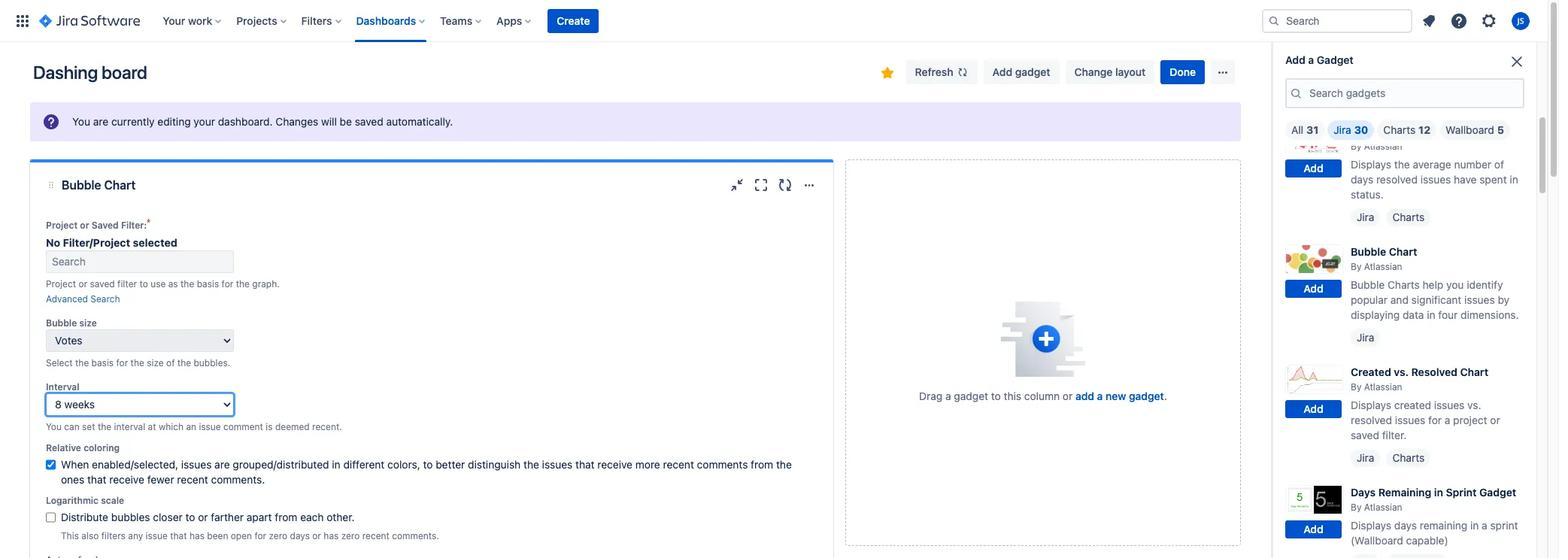 Task type: describe. For each thing, give the bounding box(es) containing it.
12
[[1419, 123, 1431, 136]]

2 horizontal spatial that
[[575, 458, 595, 471]]

2 has from the left
[[324, 530, 339, 542]]

0 horizontal spatial recent
[[177, 473, 208, 486]]

you
[[1447, 278, 1464, 291]]

by inside by atlassian displays the average number of times issues have been in a status.
[[1351, 35, 1362, 47]]

help image
[[1450, 12, 1468, 30]]

your work button
[[158, 9, 227, 33]]

for right select
[[116, 357, 128, 369]]

0 vertical spatial gadget
[[1317, 53, 1354, 66]]

charts down the filter.
[[1393, 451, 1425, 464]]

distribute
[[61, 511, 108, 524]]

time
[[1395, 125, 1420, 138]]

done link
[[1161, 60, 1205, 84]]

1 add button from the top
[[1286, 40, 1342, 58]]

filters
[[301, 14, 332, 27]]

jira for bubble
[[1357, 331, 1375, 344]]

primary element
[[9, 0, 1262, 42]]

a up 31
[[1308, 53, 1314, 66]]

atlassian inside average time in status by atlassian displays the average number of days resolved issues have spent in status.
[[1364, 141, 1403, 152]]

issues down you can set the interval at which an issue comment is deemed recent.
[[181, 458, 212, 471]]

1 has from the left
[[190, 530, 205, 542]]

by inside average time in status by atlassian displays the average number of days resolved issues have spent in status.
[[1351, 141, 1362, 152]]

average inside by atlassian displays the average number of times issues have been in a status.
[[1413, 53, 1452, 65]]

project for project or saved filter to use as the basis for the graph. advanced search
[[46, 278, 76, 290]]

average time in status by atlassian displays the average number of days resolved issues have spent in status.
[[1351, 125, 1519, 201]]

comment
[[223, 421, 263, 433]]

bubble chart by atlassian bubble charts help you identify popular and significant issues by displaying data in four dimensions.
[[1351, 245, 1519, 321]]

number inside average time in status by atlassian displays the average number of days resolved issues have spent in status.
[[1454, 158, 1492, 171]]

bubbles.
[[194, 357, 230, 369]]

all 31
[[1292, 123, 1319, 136]]

logarithmic scale
[[46, 495, 124, 506]]

been inside distribute bubbles closer to or farther apart from each other. this also filters any issue that has been open for zero days or has zero recent comments.
[[207, 530, 228, 542]]

no filter/project selected
[[46, 236, 177, 249]]

at
[[148, 421, 156, 433]]

each
[[300, 511, 324, 524]]

issues inside average time in status by atlassian displays the average number of days resolved issues have spent in status.
[[1421, 173, 1451, 186]]

bubble for bubble chart
[[62, 178, 101, 192]]

days
[[1351, 486, 1376, 499]]

projects
[[236, 14, 277, 27]]

comments. inside when enabled/selected, issues are grouped/distributed in different colors, to better distinguish the issues that receive more recent comments from the ones that receive fewer recent comments.
[[211, 473, 265, 486]]

in inside by atlassian displays the average number of times issues have been in a status.
[[1467, 68, 1475, 80]]

be
[[340, 115, 352, 128]]

distribute bubbles closer to or farther apart from each other. this also filters any issue that has been open for zero days or has zero recent comments.
[[61, 511, 439, 542]]

sprint
[[1446, 486, 1477, 499]]

filter/project
[[63, 236, 130, 249]]

change
[[1075, 65, 1113, 78]]

filter:
[[121, 220, 147, 231]]

to inside project or saved filter to use as the basis for the graph. advanced search
[[140, 278, 148, 290]]

saved inside created vs. resolved chart by atlassian displays created issues vs. resolved issues for a project or saved filter.
[[1351, 429, 1380, 442]]

add
[[1076, 390, 1095, 402]]

spent
[[1480, 173, 1507, 186]]

can
[[64, 421, 79, 433]]

you for you are currently editing your dashboard. changes will be saved automatically.
[[72, 115, 90, 128]]

bubble size
[[46, 317, 97, 329]]

work
[[188, 14, 212, 27]]

closer
[[153, 511, 183, 524]]

number inside by atlassian displays the average number of times issues have been in a status.
[[1454, 53, 1492, 65]]

maximize bubble chart image
[[752, 176, 770, 194]]

displays inside days remaining in sprint gadget by atlassian displays days remaining in a sprint (wallboard capable)
[[1351, 519, 1392, 532]]

add a new gadget button
[[1076, 389, 1164, 404]]

search field inside 'banner'
[[1262, 9, 1413, 33]]

dashboards
[[356, 14, 416, 27]]

change layout button
[[1066, 60, 1155, 84]]

column
[[1024, 390, 1060, 402]]

1 horizontal spatial vs.
[[1468, 399, 1482, 411]]

filter
[[117, 278, 137, 290]]

settings image
[[1480, 12, 1498, 30]]

add button for average time in status
[[1286, 160, 1342, 178]]

displaying
[[1351, 308, 1400, 321]]

by
[[1498, 293, 1510, 306]]

dimensions.
[[1461, 308, 1519, 321]]

refresh bubble chart image
[[776, 176, 794, 194]]

to inside distribute bubbles closer to or farther apart from each other. this also filters any issue that has been open for zero days or has zero recent comments.
[[185, 511, 195, 524]]

create button
[[548, 9, 599, 33]]

filters
[[101, 530, 126, 542]]

projects button
[[232, 9, 292, 33]]

logarithmic
[[46, 495, 99, 506]]

of for bubbles.
[[166, 357, 175, 369]]

which
[[159, 421, 184, 433]]

been inside by atlassian displays the average number of times issues have been in a status.
[[1439, 68, 1464, 80]]

interval
[[46, 381, 79, 393]]

add gadget button
[[984, 60, 1060, 84]]

advanced
[[46, 293, 88, 305]]

project for project or saved filter:
[[46, 220, 78, 231]]

in inside when enabled/selected, issues are grouped/distributed in different colors, to better distinguish the issues that receive more recent comments from the ones that receive fewer recent comments.
[[332, 458, 341, 471]]

0 horizontal spatial vs.
[[1394, 366, 1409, 378]]

days inside days remaining in sprint gadget by atlassian displays days remaining in a sprint (wallboard capable)
[[1394, 519, 1417, 532]]

search
[[91, 293, 120, 305]]

5
[[1497, 123, 1504, 136]]

atlassian inside by atlassian displays the average number of times issues have been in a status.
[[1364, 35, 1403, 47]]

atlassian inside days remaining in sprint gadget by atlassian displays days remaining in a sprint (wallboard capable)
[[1364, 502, 1403, 513]]

relative
[[46, 442, 81, 454]]

from inside when enabled/selected, issues are grouped/distributed in different colors, to better distinguish the issues that receive more recent comments from the ones that receive fewer recent comments.
[[751, 458, 773, 471]]

selected
[[133, 236, 177, 249]]

dashing board
[[33, 62, 147, 83]]

when enabled/selected, issues are grouped/distributed in different colors, to better distinguish the issues that receive more recent comments from the ones that receive fewer recent comments.
[[61, 458, 792, 486]]

0 vertical spatial receive
[[598, 458, 633, 471]]

your profile and settings image
[[1512, 12, 1530, 30]]

31
[[1307, 123, 1319, 136]]

have inside average time in status by atlassian displays the average number of days resolved issues have spent in status.
[[1454, 173, 1477, 186]]

you are currently editing your dashboard. changes will be saved automatically.
[[72, 115, 453, 128]]

identify
[[1467, 278, 1503, 291]]

1 vertical spatial search field
[[46, 250, 234, 273]]

Search gadgets field
[[1305, 80, 1523, 107]]

project or saved filter:
[[46, 220, 147, 231]]

average time in status image
[[1286, 124, 1343, 154]]

recent inside distribute bubbles closer to or farther apart from each other. this also filters any issue that has been open for zero days or has zero recent comments.
[[362, 530, 390, 542]]

bubble chart
[[62, 178, 136, 192]]

this
[[1004, 390, 1022, 402]]

add button for days remaining in sprint gadget
[[1286, 521, 1342, 539]]

help
[[1423, 278, 1444, 291]]

other.
[[327, 511, 355, 524]]

ones
[[61, 473, 84, 486]]

of for issues
[[1495, 53, 1504, 65]]

chart inside created vs. resolved chart by atlassian displays created issues vs. resolved issues for a project or saved filter.
[[1460, 366, 1489, 378]]

issues down created
[[1395, 414, 1426, 426]]

you for you can set the interval at which an issue comment is deemed recent.
[[46, 421, 62, 433]]

0 horizontal spatial size
[[79, 317, 97, 329]]

displays inside created vs. resolved chart by atlassian displays created issues vs. resolved issues for a project or saved filter.
[[1351, 399, 1392, 411]]

a inside by atlassian displays the average number of times issues have been in a status.
[[1478, 68, 1484, 80]]

search image
[[1268, 15, 1280, 27]]

to inside when enabled/selected, issues are grouped/distributed in different colors, to better distinguish the issues that receive more recent comments from the ones that receive fewer recent comments.
[[423, 458, 433, 471]]

enabled/selected,
[[92, 458, 178, 471]]

the right comments
[[776, 458, 792, 471]]

or down each at left bottom
[[312, 530, 321, 542]]

days remaining in sprint gadget by atlassian displays days remaining in a sprint (wallboard capable)
[[1351, 486, 1518, 547]]

better
[[436, 458, 465, 471]]

gadget inside button
[[1015, 65, 1050, 78]]

wallboard 5
[[1446, 123, 1504, 136]]

0 vertical spatial recent
[[663, 458, 694, 471]]

advanced search link
[[46, 293, 120, 305]]

teams
[[440, 14, 473, 27]]

relative coloring
[[46, 442, 120, 454]]

open
[[231, 530, 252, 542]]

resolved inside created vs. resolved chart by atlassian displays created issues vs. resolved issues for a project or saved filter.
[[1351, 414, 1392, 426]]

drag a gadget to this column or add a new gadget .
[[919, 390, 1167, 402]]

charts up charts 12
[[1393, 90, 1425, 103]]

1 zero from the left
[[269, 530, 287, 542]]

create
[[557, 14, 590, 27]]

the right set
[[98, 421, 111, 433]]

significant
[[1412, 293, 1462, 306]]

0 horizontal spatial receive
[[109, 473, 144, 486]]

atlassian inside created vs. resolved chart by atlassian displays created issues vs. resolved issues for a project or saved filter.
[[1364, 381, 1403, 393]]

to left this
[[991, 390, 1001, 402]]

the inside by atlassian displays the average number of times issues have been in a status.
[[1394, 53, 1410, 65]]

the right as
[[181, 278, 194, 290]]

jira for created
[[1357, 451, 1375, 464]]

by inside created vs. resolved chart by atlassian displays created issues vs. resolved issues for a project or saved filter.
[[1351, 381, 1362, 393]]

1 vertical spatial basis
[[91, 357, 114, 369]]

days inside average time in status by atlassian displays the average number of days resolved issues have spent in status.
[[1351, 173, 1374, 186]]

change layout
[[1075, 65, 1146, 78]]

apart
[[247, 511, 272, 524]]

comments
[[697, 458, 748, 471]]

issues right distinguish
[[542, 458, 573, 471]]



Task type: locate. For each thing, give the bounding box(es) containing it.
0 horizontal spatial status.
[[1351, 188, 1384, 201]]

0 horizontal spatial has
[[190, 530, 205, 542]]

displays inside average time in status by atlassian displays the average number of days resolved issues have spent in status.
[[1351, 158, 1392, 171]]

0 horizontal spatial issue
[[146, 530, 168, 542]]

for left graph.
[[222, 278, 233, 290]]

or left farther
[[198, 511, 208, 524]]

notifications image
[[1420, 12, 1438, 30]]

number
[[1454, 53, 1492, 65], [1454, 158, 1492, 171]]

1 vertical spatial status.
[[1351, 188, 1384, 201]]

popular
[[1351, 293, 1388, 306]]

project
[[46, 220, 78, 231], [46, 278, 76, 290]]

close icon image
[[1508, 53, 1526, 71]]

0 vertical spatial search field
[[1262, 9, 1413, 33]]

fewer
[[147, 473, 174, 486]]

resolved
[[1412, 366, 1458, 378]]

4 atlassian from the top
[[1364, 381, 1403, 393]]

atlassian inside bubble chart by atlassian bubble charts help you identify popular and significant issues by displaying data in four dimensions.
[[1364, 261, 1403, 272]]

of up spent
[[1495, 158, 1504, 171]]

1 horizontal spatial days
[[1351, 173, 1374, 186]]

distinguish
[[468, 458, 521, 471]]

in
[[1467, 68, 1475, 80], [1423, 125, 1432, 138], [1510, 173, 1519, 186], [1427, 308, 1436, 321], [332, 458, 341, 471], [1434, 486, 1443, 499], [1471, 519, 1479, 532]]

jira for average
[[1357, 211, 1375, 223]]

of inside by atlassian displays the average number of times issues have been in a status.
[[1495, 53, 1504, 65]]

atlassian up times at the top right
[[1364, 35, 1403, 47]]

2 horizontal spatial saved
[[1351, 429, 1380, 442]]

0 vertical spatial have
[[1414, 68, 1437, 80]]

average
[[1351, 125, 1392, 138]]

to left use
[[140, 278, 148, 290]]

0 horizontal spatial comments.
[[211, 473, 265, 486]]

1 vertical spatial gadget
[[1480, 486, 1517, 499]]

has
[[190, 530, 205, 542], [324, 530, 339, 542]]

30
[[1355, 123, 1369, 136]]

drag
[[919, 390, 943, 402]]

remaining
[[1379, 486, 1432, 499]]

charts up the and
[[1388, 278, 1420, 291]]

0 horizontal spatial days
[[290, 530, 310, 542]]

1 vertical spatial comments.
[[392, 530, 439, 542]]

charts left 12
[[1384, 123, 1416, 136]]

select
[[46, 357, 73, 369]]

status. down settings image
[[1486, 68, 1519, 80]]

.
[[1164, 390, 1167, 402]]

receive left the more
[[598, 458, 633, 471]]

1 vertical spatial chart
[[1389, 245, 1418, 258]]

add gadget img image
[[1001, 302, 1085, 377]]

recent.
[[312, 421, 342, 433]]

a left sprint
[[1482, 519, 1488, 532]]

2 vertical spatial chart
[[1460, 366, 1489, 378]]

saved
[[92, 220, 119, 231]]

appswitcher icon image
[[14, 12, 32, 30]]

are
[[93, 115, 108, 128], [215, 458, 230, 471]]

1 average from the top
[[1413, 53, 1452, 65]]

for inside created vs. resolved chart by atlassian displays created issues vs. resolved issues for a project or saved filter.
[[1429, 414, 1442, 426]]

days down average
[[1351, 173, 1374, 186]]

1 vertical spatial project
[[46, 278, 76, 290]]

add gadget
[[993, 65, 1050, 78]]

colors,
[[388, 458, 420, 471]]

your
[[163, 14, 185, 27]]

status.
[[1486, 68, 1519, 80], [1351, 188, 1384, 201]]

have inside by atlassian displays the average number of times issues have been in a status.
[[1414, 68, 1437, 80]]

all
[[1292, 123, 1304, 136]]

have left spent
[[1454, 173, 1477, 186]]

2 atlassian from the top
[[1364, 141, 1403, 152]]

chart for bubble chart
[[104, 178, 136, 192]]

any
[[128, 530, 143, 542]]

are down comment
[[215, 458, 230, 471]]

been down help icon
[[1439, 68, 1464, 80]]

issue inside distribute bubbles closer to or farther apart from each other. this also filters any issue that has been open for zero days or has zero recent comments.
[[146, 530, 168, 542]]

refresh image
[[957, 66, 969, 78]]

1 vertical spatial are
[[215, 458, 230, 471]]

for down created
[[1429, 414, 1442, 426]]

when
[[61, 458, 89, 471]]

currently
[[111, 115, 155, 128]]

1 horizontal spatial issue
[[199, 421, 221, 433]]

atlassian down created on the bottom of page
[[1364, 381, 1403, 393]]

bubble
[[62, 178, 101, 192], [1351, 245, 1387, 258], [1351, 278, 1385, 291], [46, 317, 77, 329]]

1 horizontal spatial gadget
[[1015, 65, 1050, 78]]

atlassian down average
[[1364, 141, 1403, 152]]

remaining
[[1420, 519, 1468, 532]]

saved right be
[[355, 115, 383, 128]]

use
[[151, 278, 166, 290]]

gadget up times at the top right
[[1317, 53, 1354, 66]]

number up spent
[[1454, 158, 1492, 171]]

a left close icon
[[1478, 68, 1484, 80]]

issue
[[199, 421, 221, 433], [146, 530, 168, 542]]

deemed
[[275, 421, 310, 433]]

gadget up sprint
[[1480, 486, 1517, 499]]

0 vertical spatial status.
[[1486, 68, 1519, 80]]

a inside days remaining in sprint gadget by atlassian displays days remaining in a sprint (wallboard capable)
[[1482, 519, 1488, 532]]

of inside average time in status by atlassian displays the average number of days resolved issues have spent in status.
[[1495, 158, 1504, 171]]

or inside created vs. resolved chart by atlassian displays created issues vs. resolved issues for a project or saved filter.
[[1490, 414, 1500, 426]]

0 vertical spatial from
[[751, 458, 773, 471]]

1 horizontal spatial gadget
[[1480, 486, 1517, 499]]

1 vertical spatial that
[[87, 473, 106, 486]]

different
[[343, 458, 385, 471]]

project up "advanced"
[[46, 278, 76, 290]]

jira software image
[[39, 12, 140, 30], [39, 12, 140, 30]]

an
[[186, 421, 196, 433]]

banner
[[0, 0, 1548, 42]]

0 vertical spatial that
[[575, 458, 595, 471]]

vs.
[[1394, 366, 1409, 378], [1468, 399, 1482, 411]]

issues down the status
[[1421, 173, 1451, 186]]

basis inside project or saved filter to use as the basis for the graph. advanced search
[[197, 278, 219, 290]]

2 vertical spatial recent
[[362, 530, 390, 542]]

scale
[[101, 495, 124, 506]]

gadget
[[1015, 65, 1050, 78], [954, 390, 988, 402], [1129, 390, 1164, 402]]

1 vertical spatial receive
[[109, 473, 144, 486]]

0 vertical spatial been
[[1439, 68, 1464, 80]]

has down other.
[[324, 530, 339, 542]]

recent right fewer
[[177, 473, 208, 486]]

2 average from the top
[[1413, 158, 1452, 171]]

zero down apart
[[269, 530, 287, 542]]

issues
[[1380, 68, 1411, 80], [1421, 173, 1451, 186], [1465, 293, 1495, 306], [1434, 399, 1465, 411], [1395, 414, 1426, 426], [181, 458, 212, 471], [542, 458, 573, 471]]

issue right an
[[199, 421, 221, 433]]

refresh
[[915, 65, 954, 78]]

1 vertical spatial resolved
[[1351, 414, 1392, 426]]

add
[[1304, 42, 1324, 55], [1286, 53, 1306, 66], [993, 65, 1013, 78], [1304, 162, 1324, 175], [1304, 282, 1324, 295], [1304, 403, 1324, 416], [1304, 523, 1324, 536]]

gadget inside days remaining in sprint gadget by atlassian displays days remaining in a sprint (wallboard capable)
[[1480, 486, 1517, 499]]

a right drag
[[946, 390, 951, 402]]

issues inside bubble chart by atlassian bubble charts help you identify popular and significant issues by displaying data in four dimensions.
[[1465, 293, 1495, 306]]

your
[[194, 115, 215, 128]]

days down each at left bottom
[[290, 530, 310, 542]]

0 horizontal spatial gadget
[[954, 390, 988, 402]]

from inside distribute bubbles closer to or farther apart from each other. this also filters any issue that has been open for zero days or has zero recent comments.
[[275, 511, 297, 524]]

size
[[79, 317, 97, 329], [147, 357, 164, 369]]

status
[[1434, 125, 1467, 138]]

1 displays from the top
[[1351, 53, 1392, 65]]

of
[[1495, 53, 1504, 65], [1495, 158, 1504, 171], [166, 357, 175, 369]]

0 vertical spatial issue
[[199, 421, 221, 433]]

2 horizontal spatial days
[[1394, 519, 1417, 532]]

project inside project or saved filter to use as the basis for the graph. advanced search
[[46, 278, 76, 290]]

3 atlassian from the top
[[1364, 261, 1403, 272]]

1 horizontal spatial receive
[[598, 458, 633, 471]]

chart right resolved
[[1460, 366, 1489, 378]]

2 number from the top
[[1454, 158, 1492, 171]]

comments.
[[211, 473, 265, 486], [392, 530, 439, 542]]

0 horizontal spatial search field
[[46, 250, 234, 273]]

1 horizontal spatial been
[[1439, 68, 1464, 80]]

0 vertical spatial comments.
[[211, 473, 265, 486]]

1 horizontal spatial are
[[215, 458, 230, 471]]

number down help icon
[[1454, 53, 1492, 65]]

1 vertical spatial average
[[1413, 158, 1452, 171]]

star dashing board image
[[878, 64, 896, 82]]

1 number from the top
[[1454, 53, 1492, 65]]

that left the more
[[575, 458, 595, 471]]

by inside days remaining in sprint gadget by atlassian displays days remaining in a sprint (wallboard capable)
[[1351, 502, 1362, 513]]

a inside created vs. resolved chart by atlassian displays created issues vs. resolved issues for a project or saved filter.
[[1445, 414, 1451, 426]]

are inside when enabled/selected, issues are grouped/distributed in different colors, to better distinguish the issues that receive more recent comments from the ones that receive fewer recent comments.
[[215, 458, 230, 471]]

0 vertical spatial basis
[[197, 278, 219, 290]]

by inside bubble chart by atlassian bubble charts help you identify popular and significant issues by displaying data in four dimensions.
[[1351, 261, 1362, 272]]

1 horizontal spatial that
[[170, 530, 187, 542]]

for inside distribute bubbles closer to or farther apart from each other. this also filters any issue that has been open for zero days or has zero recent comments.
[[255, 530, 266, 542]]

chart
[[104, 178, 136, 192], [1389, 245, 1418, 258], [1460, 366, 1489, 378]]

2 vertical spatial that
[[170, 530, 187, 542]]

0 horizontal spatial you
[[46, 421, 62, 433]]

1 horizontal spatial comments.
[[392, 530, 439, 542]]

resolved inside average time in status by atlassian displays the average number of days resolved issues have spent in status.
[[1377, 173, 1418, 186]]

in inside bubble chart by atlassian bubble charts help you identify popular and significant issues by displaying data in four dimensions.
[[1427, 308, 1436, 321]]

bubble for bubble chart by atlassian bubble charts help you identify popular and significant issues by displaying data in four dimensions.
[[1351, 245, 1387, 258]]

size left bubbles.
[[147, 357, 164, 369]]

0 horizontal spatial basis
[[91, 357, 114, 369]]

issues down identify on the right of page
[[1465, 293, 1495, 306]]

have down "notifications" icon
[[1414, 68, 1437, 80]]

4 by from the top
[[1351, 381, 1362, 393]]

1 horizontal spatial you
[[72, 115, 90, 128]]

1 vertical spatial you
[[46, 421, 62, 433]]

displays up times at the top right
[[1351, 53, 1392, 65]]

wallboard
[[1446, 123, 1494, 136]]

set
[[82, 421, 95, 433]]

1 horizontal spatial status.
[[1486, 68, 1519, 80]]

0 horizontal spatial saved
[[90, 278, 115, 290]]

1 by from the top
[[1351, 35, 1362, 47]]

3 add button from the top
[[1286, 280, 1342, 298]]

2 displays from the top
[[1351, 158, 1392, 171]]

1 vertical spatial saved
[[90, 278, 115, 290]]

0 vertical spatial of
[[1495, 53, 1504, 65]]

displays up (wallboard
[[1351, 519, 1392, 532]]

average down "notifications" icon
[[1413, 53, 1452, 65]]

from left each at left bottom
[[275, 511, 297, 524]]

editing
[[158, 115, 191, 128]]

0 horizontal spatial that
[[87, 473, 106, 486]]

that inside distribute bubbles closer to or farther apart from each other. this also filters any issue that has been open for zero days or has zero recent comments.
[[170, 530, 187, 542]]

chart inside bubble chart by atlassian bubble charts help you identify popular and significant issues by displaying data in four dimensions.
[[1389, 245, 1418, 258]]

dashboard.
[[218, 115, 273, 128]]

basis right select
[[91, 357, 114, 369]]

as
[[168, 278, 178, 290]]

5 by from the top
[[1351, 502, 1362, 513]]

0 vertical spatial average
[[1413, 53, 1452, 65]]

0 horizontal spatial chart
[[104, 178, 136, 192]]

issues up project on the bottom right of page
[[1434, 399, 1465, 411]]

zero
[[269, 530, 287, 542], [341, 530, 360, 542]]

average inside average time in status by atlassian displays the average number of days resolved issues have spent in status.
[[1413, 158, 1452, 171]]

average down 12
[[1413, 158, 1452, 171]]

0 vertical spatial you
[[72, 115, 90, 128]]

1 horizontal spatial basis
[[197, 278, 219, 290]]

grouped/distributed
[[233, 458, 329, 471]]

by up times at the top right
[[1351, 35, 1362, 47]]

created vs. resolved chart by atlassian displays created issues vs. resolved issues for a project or saved filter.
[[1351, 366, 1500, 442]]

1 horizontal spatial search field
[[1262, 9, 1413, 33]]

a left project on the bottom right of page
[[1445, 414, 1451, 426]]

will
[[321, 115, 337, 128]]

1 atlassian from the top
[[1364, 35, 1403, 47]]

add a gadget
[[1286, 53, 1354, 66]]

1 horizontal spatial size
[[147, 357, 164, 369]]

1 vertical spatial number
[[1454, 158, 1492, 171]]

2 project from the top
[[46, 278, 76, 290]]

Search field
[[1262, 9, 1413, 33], [46, 250, 234, 273]]

0 horizontal spatial have
[[1414, 68, 1437, 80]]

add inside button
[[993, 65, 1013, 78]]

status. down average
[[1351, 188, 1384, 201]]

atlassian down days
[[1364, 502, 1403, 513]]

1 horizontal spatial recent
[[362, 530, 390, 542]]

days inside distribute bubbles closer to or farther apart from each other. this also filters any issue that has been open for zero days or has zero recent comments.
[[290, 530, 310, 542]]

you left "can"
[[46, 421, 62, 433]]

by down created on the bottom of page
[[1351, 381, 1362, 393]]

displays down created on the bottom of page
[[1351, 399, 1392, 411]]

for down apart
[[255, 530, 266, 542]]

2 vertical spatial saved
[[1351, 429, 1380, 442]]

chart up the and
[[1389, 245, 1418, 258]]

2 by from the top
[[1351, 141, 1362, 152]]

0 horizontal spatial are
[[93, 115, 108, 128]]

atlassian up popular
[[1364, 261, 1403, 272]]

for
[[222, 278, 233, 290], [116, 357, 128, 369], [1429, 414, 1442, 426], [255, 530, 266, 542]]

zero down other.
[[341, 530, 360, 542]]

of left bubbles.
[[166, 357, 175, 369]]

your work
[[163, 14, 212, 27]]

0 vertical spatial size
[[79, 317, 97, 329]]

charts down average time in status by atlassian displays the average number of days resolved issues have spent in status. at top right
[[1393, 211, 1425, 223]]

0 vertical spatial are
[[93, 115, 108, 128]]

more actions for bubble chart gadget image
[[800, 176, 818, 194]]

basis right as
[[197, 278, 219, 290]]

1 horizontal spatial has
[[324, 530, 339, 542]]

been down farther
[[207, 530, 228, 542]]

to left better
[[423, 458, 433, 471]]

1 vertical spatial issue
[[146, 530, 168, 542]]

by down 30
[[1351, 141, 1362, 152]]

farther
[[211, 511, 244, 524]]

1 vertical spatial been
[[207, 530, 228, 542]]

board
[[102, 62, 147, 83]]

0 horizontal spatial gadget
[[1317, 53, 1354, 66]]

charts inside bubble chart by atlassian bubble charts help you identify popular and significant issues by displaying data in four dimensions.
[[1388, 278, 1420, 291]]

done
[[1170, 65, 1196, 78]]

gadget right new
[[1129, 390, 1164, 402]]

(wallboard
[[1351, 534, 1404, 547]]

search field down selected
[[46, 250, 234, 273]]

to right closer
[[185, 511, 195, 524]]

0 vertical spatial project
[[46, 220, 78, 231]]

four
[[1439, 308, 1458, 321]]

or left add on the right of the page
[[1063, 390, 1073, 402]]

minimize bubble chart image
[[728, 176, 746, 194]]

for inside project or saved filter to use as the basis for the graph. advanced search
[[222, 278, 233, 290]]

that up logarithmic scale at the bottom left
[[87, 473, 106, 486]]

2 vertical spatial of
[[166, 357, 175, 369]]

chart up filter:
[[104, 178, 136, 192]]

bubble for bubble size
[[46, 317, 77, 329]]

2 horizontal spatial recent
[[663, 458, 694, 471]]

issues right times at the top right
[[1380, 68, 1411, 80]]

4 displays from the top
[[1351, 519, 1392, 532]]

the down time
[[1394, 158, 1410, 171]]

charts 12
[[1384, 123, 1431, 136]]

1 horizontal spatial from
[[751, 458, 773, 471]]

or inside project or saved filter to use as the basis for the graph. advanced search
[[79, 278, 87, 290]]

2 horizontal spatial chart
[[1460, 366, 1489, 378]]

5 add button from the top
[[1286, 521, 1342, 539]]

recent right the more
[[663, 458, 694, 471]]

saved inside project or saved filter to use as the basis for the graph. advanced search
[[90, 278, 115, 290]]

the inside average time in status by atlassian displays the average number of days resolved issues have spent in status.
[[1394, 158, 1410, 171]]

0 vertical spatial resolved
[[1377, 173, 1418, 186]]

issue right any
[[146, 530, 168, 542]]

5 atlassian from the top
[[1364, 502, 1403, 513]]

sprint
[[1491, 519, 1518, 532]]

the left bubbles.
[[177, 357, 191, 369]]

graph.
[[252, 278, 280, 290]]

by up popular
[[1351, 261, 1362, 272]]

a right add on the right of the page
[[1097, 390, 1103, 402]]

recent down different
[[362, 530, 390, 542]]

filter.
[[1382, 429, 1407, 442]]

the right select
[[75, 357, 89, 369]]

3 by from the top
[[1351, 261, 1362, 272]]

1 horizontal spatial saved
[[355, 115, 383, 128]]

project up no
[[46, 220, 78, 231]]

comments. down when enabled/selected, issues are grouped/distributed in different colors, to better distinguish the issues that receive more recent comments from the ones that receive fewer recent comments.
[[392, 530, 439, 542]]

created vs. resolved chart image
[[1286, 365, 1343, 395]]

comments. inside distribute bubbles closer to or farther apart from each other. this also filters any issue that has been open for zero days or has zero recent comments.
[[392, 530, 439, 542]]

receive down enabled/selected,
[[109, 473, 144, 486]]

0 vertical spatial chart
[[104, 178, 136, 192]]

1 vertical spatial of
[[1495, 158, 1504, 171]]

0 vertical spatial saved
[[355, 115, 383, 128]]

1 vertical spatial size
[[147, 357, 164, 369]]

days remaining in sprint gadget image
[[1286, 485, 1343, 515]]

displays down average
[[1351, 158, 1392, 171]]

vs. right created on the bottom of page
[[1394, 366, 1409, 378]]

2 add button from the top
[[1286, 160, 1342, 178]]

status. inside by atlassian displays the average number of times issues have been in a status.
[[1486, 68, 1519, 80]]

the left graph.
[[236, 278, 250, 290]]

the right distinguish
[[524, 458, 539, 471]]

you down dashing board
[[72, 115, 90, 128]]

automatically.
[[386, 115, 453, 128]]

you can set the interval at which an issue comment is deemed recent.
[[46, 421, 342, 433]]

the up interval
[[131, 357, 144, 369]]

dashboards button
[[352, 9, 431, 33]]

1 project from the top
[[46, 220, 78, 231]]

more dashboard actions image
[[1214, 63, 1232, 81]]

chart for bubble chart by atlassian bubble charts help you identify popular and significant issues by displaying data in four dimensions.
[[1389, 245, 1418, 258]]

resolved
[[1377, 173, 1418, 186], [1351, 414, 1392, 426]]

that down closer
[[170, 530, 187, 542]]

apps button
[[492, 9, 537, 33]]

filters button
[[297, 9, 347, 33]]

Distribute bubbles closer to or farther apart from each other. checkbox
[[46, 510, 56, 525]]

or left saved
[[80, 220, 89, 231]]

bubble chart image
[[1286, 244, 1343, 274]]

3 displays from the top
[[1351, 399, 1392, 411]]

and
[[1391, 293, 1409, 306]]

1 vertical spatial from
[[275, 511, 297, 524]]

2 zero from the left
[[341, 530, 360, 542]]

resolved up the filter.
[[1351, 414, 1392, 426]]

from right comments
[[751, 458, 773, 471]]

size down advanced search link on the bottom left of the page
[[79, 317, 97, 329]]

1 horizontal spatial have
[[1454, 173, 1477, 186]]

data
[[1403, 308, 1424, 321]]

When enabled/selected, issues are grouped/distributed in different colors, to better distinguish the issues that receive more recent comments from the ones that receive fewer recent comments. checkbox
[[46, 457, 56, 472]]

1 horizontal spatial chart
[[1389, 245, 1418, 258]]

add button for created vs. resolved chart
[[1286, 401, 1342, 419]]

layout
[[1116, 65, 1146, 78]]

the up search gadgets field at the top right
[[1394, 53, 1410, 65]]

status. inside average time in status by atlassian displays the average number of days resolved issues have spent in status.
[[1351, 188, 1384, 201]]

0 horizontal spatial been
[[207, 530, 228, 542]]

by down days
[[1351, 502, 1362, 513]]

1 vertical spatial vs.
[[1468, 399, 1482, 411]]

1 vertical spatial have
[[1454, 173, 1477, 186]]

teams button
[[436, 9, 488, 33]]

0 horizontal spatial from
[[275, 511, 297, 524]]

1 horizontal spatial zero
[[341, 530, 360, 542]]

or up advanced search link on the bottom left of the page
[[79, 278, 87, 290]]

banner containing your work
[[0, 0, 1548, 42]]

vs. up project on the bottom right of page
[[1468, 399, 1482, 411]]

0 vertical spatial vs.
[[1394, 366, 1409, 378]]

recent
[[663, 458, 694, 471], [177, 473, 208, 486], [362, 530, 390, 542]]

issues inside by atlassian displays the average number of times issues have been in a status.
[[1380, 68, 1411, 80]]

displays inside by atlassian displays the average number of times issues have been in a status.
[[1351, 53, 1392, 65]]

4 add button from the top
[[1286, 401, 1342, 419]]

add button for bubble chart
[[1286, 280, 1342, 298]]

times
[[1351, 68, 1378, 80]]

0 vertical spatial number
[[1454, 53, 1492, 65]]

0 horizontal spatial zero
[[269, 530, 287, 542]]

been
[[1439, 68, 1464, 80], [207, 530, 228, 542]]

1 vertical spatial recent
[[177, 473, 208, 486]]

2 horizontal spatial gadget
[[1129, 390, 1164, 402]]

has left open
[[190, 530, 205, 542]]

days up capable)
[[1394, 519, 1417, 532]]



Task type: vqa. For each thing, say whether or not it's contained in the screenshot.
Comment 'link'
no



